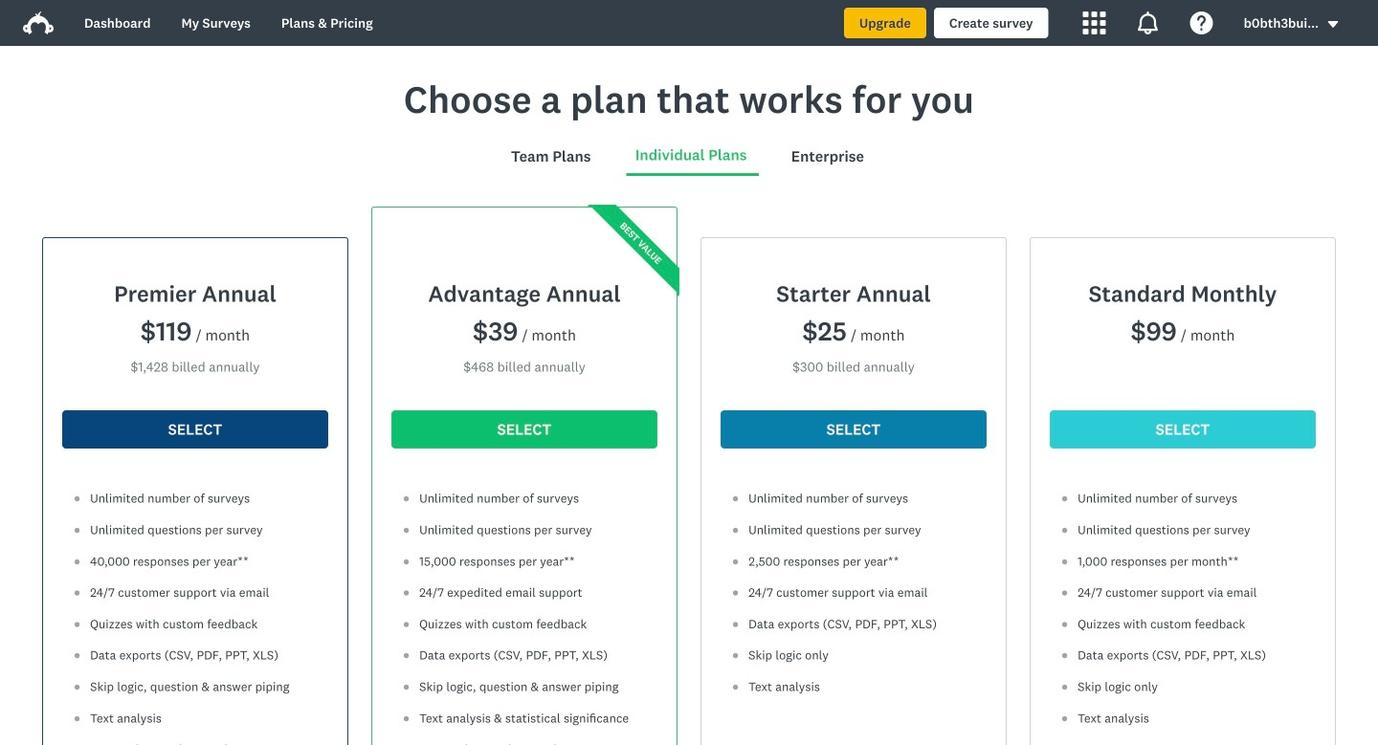 Task type: describe. For each thing, give the bounding box(es) containing it.
2 brand logo image from the top
[[23, 11, 54, 34]]



Task type: locate. For each thing, give the bounding box(es) containing it.
help icon image
[[1190, 11, 1213, 34]]

1 brand logo image from the top
[[23, 8, 54, 38]]

dropdown arrow icon image
[[1327, 18, 1340, 31], [1328, 21, 1338, 28]]

brand logo image
[[23, 8, 54, 38], [23, 11, 54, 34]]

products icon image
[[1083, 11, 1106, 34], [1083, 11, 1106, 34]]

notification center icon image
[[1137, 11, 1160, 34]]



